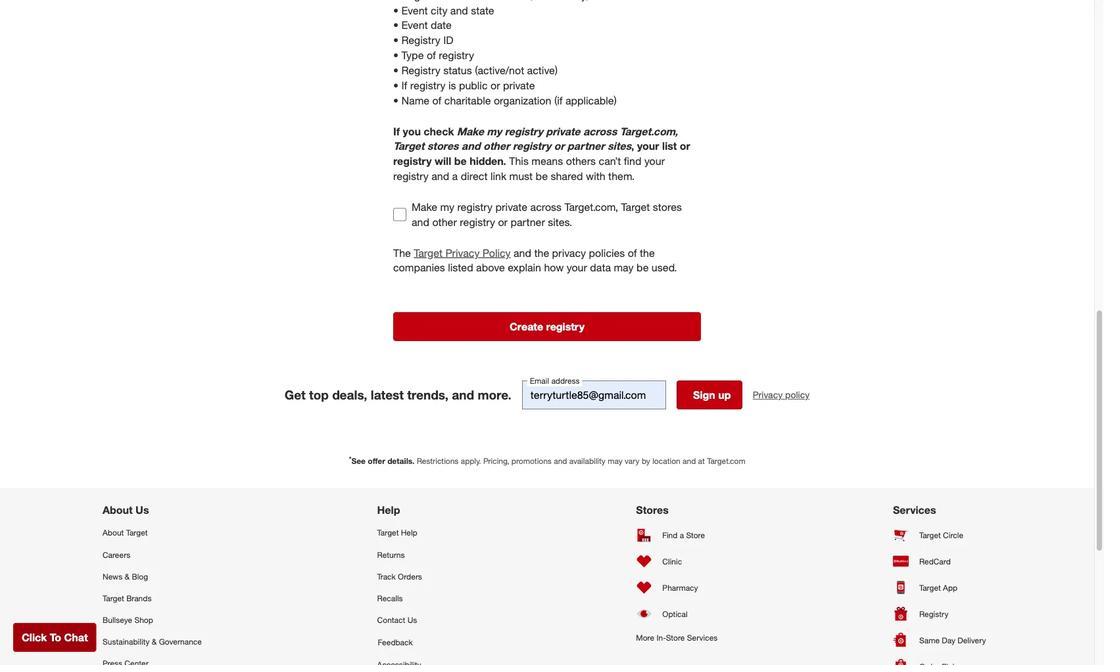 Task type: vqa. For each thing, say whether or not it's contained in the screenshot.
across to the left
yes



Task type: locate. For each thing, give the bounding box(es) containing it.
at
[[698, 457, 705, 467]]

registry up "make my registry private across target.com, target stores and other registry or partner sites." checkbox
[[393, 170, 429, 183]]

target.com, for sites.
[[565, 201, 619, 214]]

registry down type
[[402, 64, 441, 77]]

be down the means
[[536, 170, 548, 183]]

blog
[[132, 572, 148, 582]]

and inside make my registry private across target.com, target stores and other registry or partner sites.
[[412, 216, 430, 229]]

0 horizontal spatial my
[[440, 201, 455, 214]]

your right ,
[[638, 140, 660, 153]]

1 horizontal spatial make
[[457, 125, 484, 138]]

app
[[944, 584, 958, 594]]

0 vertical spatial store
[[687, 531, 705, 541]]

must
[[510, 170, 533, 183]]

2 vertical spatial registry
[[920, 610, 949, 620]]

1 horizontal spatial partner
[[568, 140, 605, 153]]

across up sites. at top
[[531, 201, 562, 214]]

store down optical link
[[666, 634, 685, 644]]

0 vertical spatial us
[[136, 504, 149, 517]]

other inside make my registry private across target.com, target stores and other registry or partner sites
[[484, 140, 510, 153]]

may
[[614, 262, 634, 275], [608, 457, 623, 467]]

event left date
[[402, 19, 428, 32]]

& inside 'link'
[[125, 572, 130, 582]]

name
[[402, 94, 430, 107]]

hidden.
[[470, 155, 506, 168]]

used.
[[652, 262, 677, 275]]

1 horizontal spatial other
[[484, 140, 510, 153]]

us right contact
[[408, 616, 417, 626]]

other inside make my registry private across target.com, target stores and other registry or partner sites.
[[433, 216, 457, 229]]

state
[[471, 4, 495, 17]]

other up hidden. at left top
[[484, 140, 510, 153]]

a
[[452, 170, 458, 183], [680, 531, 684, 541]]

registry up target privacy policy link
[[460, 216, 495, 229]]

your inside , your list or registry will be hidden.
[[638, 140, 660, 153]]

if you check
[[393, 125, 457, 138]]

stores down list
[[653, 201, 682, 214]]

up
[[719, 389, 731, 402]]

us up the about target link
[[136, 504, 149, 517]]

Make my registry private across Target.com, Target stores and other registry or partner sites. checkbox
[[393, 209, 407, 222]]

1 horizontal spatial be
[[536, 170, 548, 183]]

or right list
[[680, 140, 691, 153]]

registry right create
[[546, 321, 585, 334]]

1 horizontal spatial services
[[893, 504, 937, 517]]

the target privacy policy
[[393, 247, 511, 260]]

track orders
[[377, 572, 422, 582]]

0 vertical spatial privacy
[[446, 247, 480, 260]]

sites.
[[548, 216, 573, 229]]

0 vertical spatial be
[[454, 155, 467, 168]]

0 vertical spatial partner
[[568, 140, 605, 153]]

city
[[431, 4, 448, 17]]

1 horizontal spatial across
[[584, 125, 617, 138]]

6 • from the top
[[393, 79, 399, 92]]

1 vertical spatial my
[[440, 201, 455, 214]]

with
[[586, 170, 606, 183]]

make right "make my registry private across target.com, target stores and other registry or partner sites." checkbox
[[412, 201, 438, 214]]

7 • from the top
[[393, 94, 399, 107]]

create
[[510, 321, 544, 334]]

0 horizontal spatial stores
[[428, 140, 459, 153]]

bullseye
[[103, 616, 132, 626]]

0 vertical spatial make
[[457, 125, 484, 138]]

and left at
[[683, 457, 696, 467]]

1 horizontal spatial if
[[402, 79, 407, 92]]

0 vertical spatial event
[[402, 4, 428, 17]]

private for sites.
[[496, 201, 528, 214]]

0 vertical spatial about
[[103, 504, 133, 517]]

private down must
[[496, 201, 528, 214]]

make inside make my registry private across target.com, target stores and other registry or partner sites.
[[412, 201, 438, 214]]

availability
[[570, 457, 606, 467]]

1 horizontal spatial &
[[152, 638, 157, 648]]

find
[[624, 155, 642, 168]]

•
[[393, 4, 399, 17], [393, 19, 399, 32], [393, 34, 399, 47], [393, 49, 399, 62], [393, 64, 399, 77], [393, 79, 399, 92], [393, 94, 399, 107]]

promotions
[[512, 457, 552, 467]]

partner for sites
[[568, 140, 605, 153]]

target down the 'about us'
[[126, 529, 148, 539]]

or up the means
[[554, 140, 565, 153]]

this
[[509, 155, 529, 168]]

and left availability
[[554, 457, 567, 467]]

in-
[[657, 634, 666, 644]]

store right find
[[687, 531, 705, 541]]

other up the target privacy policy
[[433, 216, 457, 229]]

the up used.
[[640, 247, 655, 260]]

1 horizontal spatial stores
[[653, 201, 682, 214]]

delivery
[[958, 636, 987, 646]]

of inside and the privacy policies of the companies listed above explain how your data may be used.
[[628, 247, 637, 260]]

if up 'name'
[[402, 79, 407, 92]]

across inside make my registry private across target.com, target stores and other registry or partner sites.
[[531, 201, 562, 214]]

privacy
[[552, 247, 586, 260]]

partner left sites. at top
[[511, 216, 545, 229]]

• left type
[[393, 49, 399, 62]]

0 horizontal spatial services
[[687, 634, 718, 644]]

and inside make my registry private across target.com, target stores and other registry or partner sites
[[462, 140, 481, 153]]

us
[[136, 504, 149, 517], [408, 616, 417, 626]]

about up about target
[[103, 504, 133, 517]]

target.com,
[[620, 125, 678, 138], [565, 201, 619, 214]]

or up policy
[[498, 216, 508, 229]]

returns
[[377, 551, 405, 560]]

more in-store services
[[636, 634, 718, 644]]

of right policies
[[628, 247, 637, 260]]

my up hidden. at left top
[[487, 125, 502, 138]]

or down (active/not
[[491, 79, 500, 92]]

make for make my registry private across target.com, target stores and other registry or partner sites.
[[412, 201, 438, 214]]

0 vertical spatial other
[[484, 140, 510, 153]]

0 horizontal spatial target.com,
[[565, 201, 619, 214]]

make inside make my registry private across target.com, target stores and other registry or partner sites
[[457, 125, 484, 138]]

• left city
[[393, 4, 399, 17]]

a left direct
[[452, 170, 458, 183]]

1 vertical spatial about
[[103, 529, 124, 539]]

target.com, inside make my registry private across target.com, target stores and other registry or partner sites.
[[565, 201, 619, 214]]

privacy up listed
[[446, 247, 480, 260]]

about us
[[103, 504, 149, 517]]

help up returns link
[[401, 529, 418, 539]]

1 horizontal spatial store
[[687, 531, 705, 541]]

click to chat
[[22, 632, 88, 644]]

1 vertical spatial private
[[546, 125, 581, 138]]

sustainability & governance link
[[103, 632, 202, 654]]

0 vertical spatial services
[[893, 504, 937, 517]]

may down policies
[[614, 262, 634, 275]]

stores up "will"
[[428, 140, 459, 153]]

0 vertical spatial may
[[614, 262, 634, 275]]

0 horizontal spatial us
[[136, 504, 149, 517]]

0 horizontal spatial make
[[412, 201, 438, 214]]

private
[[503, 79, 535, 92], [546, 125, 581, 138], [496, 201, 528, 214]]

pharmacy
[[663, 584, 698, 594]]

event left city
[[402, 4, 428, 17]]

be right "will"
[[454, 155, 467, 168]]

contact
[[377, 616, 405, 626]]

means
[[532, 155, 563, 168]]

my inside make my registry private across target.com, target stores and other registry or partner sites
[[487, 125, 502, 138]]

private inside make my registry private across target.com, target stores and other registry or partner sites.
[[496, 201, 528, 214]]

other
[[484, 140, 510, 153], [433, 216, 457, 229]]

click
[[22, 632, 47, 644]]

1 horizontal spatial a
[[680, 531, 684, 541]]

us for about us
[[136, 504, 149, 517]]

a right find
[[680, 531, 684, 541]]

2 about from the top
[[103, 529, 124, 539]]

1 vertical spatial make
[[412, 201, 438, 214]]

about inside the about target link
[[103, 529, 124, 539]]

0 vertical spatial &
[[125, 572, 130, 582]]

registry inside , your list or registry will be hidden.
[[393, 155, 432, 168]]

be inside and the privacy policies of the companies listed above explain how your data may be used.
[[637, 262, 649, 275]]

and up explain
[[514, 247, 532, 260]]

target down you
[[393, 140, 425, 153]]

the up the how
[[535, 247, 549, 260]]

day
[[942, 636, 956, 646]]

us for contact us
[[408, 616, 417, 626]]

1 vertical spatial partner
[[511, 216, 545, 229]]

if
[[402, 79, 407, 92], [393, 125, 400, 138]]

data
[[590, 262, 611, 275]]

target up the returns
[[377, 529, 399, 539]]

track orders link
[[377, 566, 461, 588]]

of
[[427, 49, 436, 62], [433, 94, 442, 107], [628, 247, 637, 260]]

target inside make my registry private across target.com, target stores and other registry or partner sites.
[[621, 201, 650, 214]]

make my registry private across target.com, target stores and other registry or partner sites.
[[412, 201, 682, 229]]

pricing,
[[484, 457, 510, 467]]

1 vertical spatial services
[[687, 634, 718, 644]]

across up sites
[[584, 125, 617, 138]]

0 horizontal spatial partner
[[511, 216, 545, 229]]

offer
[[368, 457, 385, 467]]

registry up 'name'
[[410, 79, 446, 92]]

target.com, inside make my registry private across target.com, target stores and other registry or partner sites
[[620, 125, 678, 138]]

target left app
[[920, 584, 941, 594]]

1 horizontal spatial the
[[640, 247, 655, 260]]

link
[[491, 170, 507, 183]]

stores
[[428, 140, 459, 153], [653, 201, 682, 214]]

registry up this
[[513, 140, 551, 153]]

2 vertical spatial be
[[637, 262, 649, 275]]

privacy left policy
[[753, 390, 783, 401]]

listed
[[448, 262, 473, 275]]

about up 'careers' at the bottom of page
[[103, 529, 124, 539]]

0 horizontal spatial other
[[433, 216, 457, 229]]

1 vertical spatial help
[[401, 529, 418, 539]]

stores inside make my registry private across target.com, target stores and other registry or partner sites
[[428, 140, 459, 153]]

0 vertical spatial your
[[638, 140, 660, 153]]

0 horizontal spatial a
[[452, 170, 458, 183]]

and right "make my registry private across target.com, target stores and other registry or partner sites." checkbox
[[412, 216, 430, 229]]

0 vertical spatial my
[[487, 125, 502, 138]]

2 vertical spatial private
[[496, 201, 528, 214]]

them.
[[609, 170, 635, 183]]

& for sustainability
[[152, 638, 157, 648]]

details.
[[388, 457, 415, 467]]

partner up others
[[568, 140, 605, 153]]

None text field
[[522, 381, 666, 410]]

stores for make my registry private across target.com, target stores and other registry or partner sites.
[[653, 201, 682, 214]]

0 horizontal spatial help
[[377, 504, 400, 517]]

registry up same
[[920, 610, 949, 620]]

may left vary
[[608, 457, 623, 467]]

0 vertical spatial across
[[584, 125, 617, 138]]

0 horizontal spatial be
[[454, 155, 467, 168]]

2 horizontal spatial be
[[637, 262, 649, 275]]

id
[[444, 34, 454, 47]]

list
[[663, 140, 677, 153]]

0 horizontal spatial if
[[393, 125, 400, 138]]

& down bullseye shop 'link'
[[152, 638, 157, 648]]

partner inside make my registry private across target.com, target stores and other registry or partner sites.
[[511, 216, 545, 229]]

0 vertical spatial private
[[503, 79, 535, 92]]

or
[[491, 79, 500, 92], [554, 140, 565, 153], [680, 140, 691, 153], [498, 216, 508, 229]]

, your list or registry will be hidden.
[[393, 140, 691, 168]]

partner inside make my registry private across target.com, target stores and other registry or partner sites
[[568, 140, 605, 153]]

optical link
[[636, 602, 718, 628]]

1 horizontal spatial target.com,
[[620, 125, 678, 138]]

2 vertical spatial of
[[628, 247, 637, 260]]

• left status
[[393, 64, 399, 77]]

1 the from the left
[[535, 247, 549, 260]]

• left date
[[393, 19, 399, 32]]

your down the privacy
[[567, 262, 587, 275]]

1 vertical spatial store
[[666, 634, 685, 644]]

0 vertical spatial help
[[377, 504, 400, 517]]

careers
[[103, 551, 130, 560]]

may inside * see offer details. restrictions apply. pricing, promotions and availability may vary by location and at target.com
[[608, 457, 623, 467]]

services up target circle
[[893, 504, 937, 517]]

help up target help
[[377, 504, 400, 517]]

my for make my registry private across target.com, target stores and other registry or partner sites
[[487, 125, 502, 138]]

1 vertical spatial us
[[408, 616, 417, 626]]

circle
[[944, 531, 964, 541]]

about for about target
[[103, 529, 124, 539]]

target inside "link"
[[920, 584, 941, 594]]

0 vertical spatial stores
[[428, 140, 459, 153]]

*
[[349, 455, 352, 464]]

registry
[[439, 49, 474, 62], [410, 79, 446, 92], [505, 125, 543, 138], [513, 140, 551, 153], [393, 155, 432, 168], [393, 170, 429, 183], [458, 201, 493, 214], [460, 216, 495, 229], [546, 321, 585, 334]]

recalls
[[377, 594, 403, 604]]

0 vertical spatial target.com,
[[620, 125, 678, 138]]

target inside make my registry private across target.com, target stores and other registry or partner sites
[[393, 140, 425, 153]]

1 vertical spatial privacy
[[753, 390, 783, 401]]

my down "will"
[[440, 201, 455, 214]]

1 horizontal spatial help
[[401, 529, 418, 539]]

privacy policy link
[[753, 389, 810, 402]]

services
[[893, 504, 937, 517], [687, 634, 718, 644]]

target down them.
[[621, 201, 650, 214]]

1 vertical spatial may
[[608, 457, 623, 467]]

and up hidden. at left top
[[462, 140, 481, 153]]

target.com, up ,
[[620, 125, 678, 138]]

1 vertical spatial a
[[680, 531, 684, 541]]

0 horizontal spatial across
[[531, 201, 562, 214]]

and right city
[[451, 4, 468, 17]]

1 vertical spatial if
[[393, 125, 400, 138]]

1 vertical spatial be
[[536, 170, 548, 183]]

2 the from the left
[[640, 247, 655, 260]]

& left blog
[[125, 572, 130, 582]]

about for about us
[[103, 504, 133, 517]]

date
[[431, 19, 452, 32]]

store for a
[[687, 531, 705, 541]]

registry down you
[[393, 155, 432, 168]]

1 vertical spatial stores
[[653, 201, 682, 214]]

,
[[632, 140, 635, 153]]

help inside "link"
[[401, 529, 418, 539]]

other for make my registry private across target.com, target stores and other registry or partner sites.
[[433, 216, 457, 229]]

&
[[125, 572, 130, 582], [152, 638, 157, 648]]

1 vertical spatial your
[[645, 155, 665, 168]]

make down 'charitable'
[[457, 125, 484, 138]]

if left you
[[393, 125, 400, 138]]

target.com, down with at the right
[[565, 201, 619, 214]]

how
[[544, 262, 564, 275]]

or inside , your list or registry will be hidden.
[[680, 140, 691, 153]]

across
[[584, 125, 617, 138], [531, 201, 562, 214]]

1 horizontal spatial my
[[487, 125, 502, 138]]

services down optical link
[[687, 634, 718, 644]]

* see offer details. restrictions apply. pricing, promotions and availability may vary by location and at target.com
[[349, 455, 746, 467]]

my
[[487, 125, 502, 138], [440, 201, 455, 214]]

1 horizontal spatial us
[[408, 616, 417, 626]]

my inside make my registry private across target.com, target stores and other registry or partner sites.
[[440, 201, 455, 214]]

registry up type
[[402, 34, 441, 47]]

and down "will"
[[432, 170, 449, 183]]

private up , your list or registry will be hidden.
[[546, 125, 581, 138]]

• left id
[[393, 34, 399, 47]]

partner
[[568, 140, 605, 153], [511, 216, 545, 229]]

(if
[[555, 94, 563, 107]]

0 horizontal spatial &
[[125, 572, 130, 582]]

1 about from the top
[[103, 504, 133, 517]]

of right type
[[427, 49, 436, 62]]

1 vertical spatial &
[[152, 638, 157, 648]]

private up the organization
[[503, 79, 535, 92]]

of right 'name'
[[433, 94, 442, 107]]

be left used.
[[637, 262, 649, 275]]

1 vertical spatial registry
[[402, 64, 441, 77]]

create registry button
[[393, 313, 701, 342]]

explain
[[508, 262, 541, 275]]

private inside make my registry private across target.com, target stores and other registry or partner sites
[[546, 125, 581, 138]]

or inside • event city and state • event date • registry id • type of registry • registry status (active/not active) • if registry is public or private • name of charitable organization (if applicable)
[[491, 79, 500, 92]]

stores inside make my registry private across target.com, target stores and other registry or partner sites.
[[653, 201, 682, 214]]

• up if you check
[[393, 79, 399, 92]]

0 horizontal spatial store
[[666, 634, 685, 644]]

1 vertical spatial event
[[402, 19, 428, 32]]

1 vertical spatial across
[[531, 201, 562, 214]]

across inside make my registry private across target.com, target stores and other registry or partner sites
[[584, 125, 617, 138]]

check
[[424, 125, 454, 138]]

1 vertical spatial of
[[433, 94, 442, 107]]

2 vertical spatial your
[[567, 262, 587, 275]]

1 vertical spatial other
[[433, 216, 457, 229]]

sign up button
[[677, 381, 743, 410]]

& for news
[[125, 572, 130, 582]]

1 vertical spatial target.com,
[[565, 201, 619, 214]]

0 vertical spatial if
[[402, 79, 407, 92]]

your down list
[[645, 155, 665, 168]]

clinic link
[[636, 549, 718, 576]]

clinic
[[663, 557, 682, 567]]

• left 'name'
[[393, 94, 399, 107]]

0 horizontal spatial the
[[535, 247, 549, 260]]

0 vertical spatial a
[[452, 170, 458, 183]]



Task type: describe. For each thing, give the bounding box(es) containing it.
1 event from the top
[[402, 4, 428, 17]]

same day delivery link
[[893, 628, 992, 654]]

policy
[[483, 247, 511, 260]]

bullseye shop
[[103, 616, 153, 626]]

news
[[103, 572, 122, 582]]

recalls link
[[377, 588, 461, 610]]

status
[[444, 64, 472, 77]]

sites
[[608, 140, 632, 153]]

policies
[[589, 247, 625, 260]]

2 event from the top
[[402, 19, 428, 32]]

top
[[309, 388, 329, 403]]

optical
[[663, 610, 688, 620]]

registry down direct
[[458, 201, 493, 214]]

be inside , your list or registry will be hidden.
[[454, 155, 467, 168]]

type
[[402, 49, 424, 62]]

0 vertical spatial registry
[[402, 34, 441, 47]]

• event city and state • event date • registry id • type of registry • registry status (active/not active) • if registry is public or private • name of charitable organization (if applicable)
[[393, 4, 617, 107]]

target help
[[377, 529, 418, 539]]

0 horizontal spatial privacy
[[446, 247, 480, 260]]

4 • from the top
[[393, 49, 399, 62]]

my for make my registry private across target.com, target stores and other registry or partner sites.
[[440, 201, 455, 214]]

latest
[[371, 388, 404, 403]]

get top deals, latest trends, and more.
[[285, 388, 512, 403]]

applicable)
[[566, 94, 617, 107]]

1 horizontal spatial privacy
[[753, 390, 783, 401]]

restrictions
[[417, 457, 459, 467]]

registry link
[[893, 602, 992, 628]]

public
[[459, 79, 488, 92]]

bullseye shop link
[[103, 610, 202, 632]]

this means others can't find your registry and a direct link must be shared with them.
[[393, 155, 665, 183]]

see
[[352, 457, 366, 467]]

your inside and the privacy policies of the companies listed above explain how your data may be used.
[[567, 262, 587, 275]]

be inside this means others can't find your registry and a direct link must be shared with them.
[[536, 170, 548, 183]]

a inside this means others can't find your registry and a direct link must be shared with them.
[[452, 170, 458, 183]]

click to chat button
[[13, 624, 96, 653]]

5 • from the top
[[393, 64, 399, 77]]

other for make my registry private across target.com, target stores and other registry or partner sites
[[484, 140, 510, 153]]

brands
[[126, 594, 152, 604]]

others
[[566, 155, 596, 168]]

1 • from the top
[[393, 4, 399, 17]]

target up companies
[[414, 247, 443, 260]]

the
[[393, 247, 411, 260]]

stores
[[636, 504, 669, 517]]

may inside and the privacy policies of the companies listed above explain how your data may be used.
[[614, 262, 634, 275]]

target inside "link"
[[377, 529, 399, 539]]

privacy policy
[[753, 390, 810, 401]]

partner for sites.
[[511, 216, 545, 229]]

sustainability & governance
[[103, 638, 202, 648]]

governance
[[159, 638, 202, 648]]

target brands
[[103, 594, 152, 604]]

about target
[[103, 529, 148, 539]]

deals,
[[332, 388, 367, 403]]

companies
[[393, 262, 445, 275]]

3 • from the top
[[393, 34, 399, 47]]

registry up , your list or registry will be hidden.
[[505, 125, 543, 138]]

target left circle on the right bottom of page
[[920, 531, 941, 541]]

sustainability
[[103, 638, 150, 648]]

private for sites
[[546, 125, 581, 138]]

can't
[[599, 155, 621, 168]]

same day delivery
[[920, 636, 987, 646]]

registry inside this means others can't find your registry and a direct link must be shared with them.
[[393, 170, 429, 183]]

track
[[377, 572, 396, 582]]

you
[[403, 125, 421, 138]]

news & blog
[[103, 572, 148, 582]]

shared
[[551, 170, 583, 183]]

chat
[[64, 632, 88, 644]]

and inside • event city and state • event date • registry id • type of registry • registry status (active/not active) • if registry is public or private • name of charitable organization (if applicable)
[[451, 4, 468, 17]]

and inside and the privacy policies of the companies listed above explain how your data may be used.
[[514, 247, 532, 260]]

target circle link
[[893, 523, 992, 549]]

and left more.
[[452, 388, 474, 403]]

store for in-
[[666, 634, 685, 644]]

target down news
[[103, 594, 124, 604]]

vary
[[625, 457, 640, 467]]

across for sites.
[[531, 201, 562, 214]]

target.com
[[707, 457, 746, 467]]

find a store
[[663, 531, 705, 541]]

(active/not
[[475, 64, 524, 77]]

target privacy policy link
[[414, 247, 511, 260]]

registry up status
[[439, 49, 474, 62]]

2 • from the top
[[393, 19, 399, 32]]

stores for make my registry private across target.com, target stores and other registry or partner sites
[[428, 140, 459, 153]]

redcard link
[[893, 549, 992, 576]]

target circle
[[920, 531, 964, 541]]

careers link
[[103, 545, 202, 566]]

policy
[[786, 390, 810, 401]]

or inside make my registry private across target.com, target stores and other registry or partner sites.
[[498, 216, 508, 229]]

make my registry private across target.com, target stores and other registry or partner sites
[[393, 125, 678, 153]]

if inside • event city and state • event date • registry id • type of registry • registry status (active/not active) • if registry is public or private • name of charitable organization (if applicable)
[[402, 79, 407, 92]]

or inside make my registry private across target.com, target stores and other registry or partner sites
[[554, 140, 565, 153]]

is
[[449, 79, 456, 92]]

contact us
[[377, 616, 417, 626]]

trends,
[[407, 388, 449, 403]]

get
[[285, 388, 306, 403]]

private inside • event city and state • event date • registry id • type of registry • registry status (active/not active) • if registry is public or private • name of charitable organization (if applicable)
[[503, 79, 535, 92]]

and inside this means others can't find your registry and a direct link must be shared with them.
[[432, 170, 449, 183]]

news & blog link
[[103, 566, 202, 588]]

same
[[920, 636, 940, 646]]

across for sites
[[584, 125, 617, 138]]

make for make my registry private across target.com, target stores and other registry or partner sites
[[457, 125, 484, 138]]

target.com, for sites
[[620, 125, 678, 138]]

redcard
[[920, 557, 951, 567]]

about target link
[[103, 523, 202, 545]]

registry inside button
[[546, 321, 585, 334]]

your inside this means others can't find your registry and a direct link must be shared with them.
[[645, 155, 665, 168]]

active)
[[527, 64, 558, 77]]

0 vertical spatial of
[[427, 49, 436, 62]]



